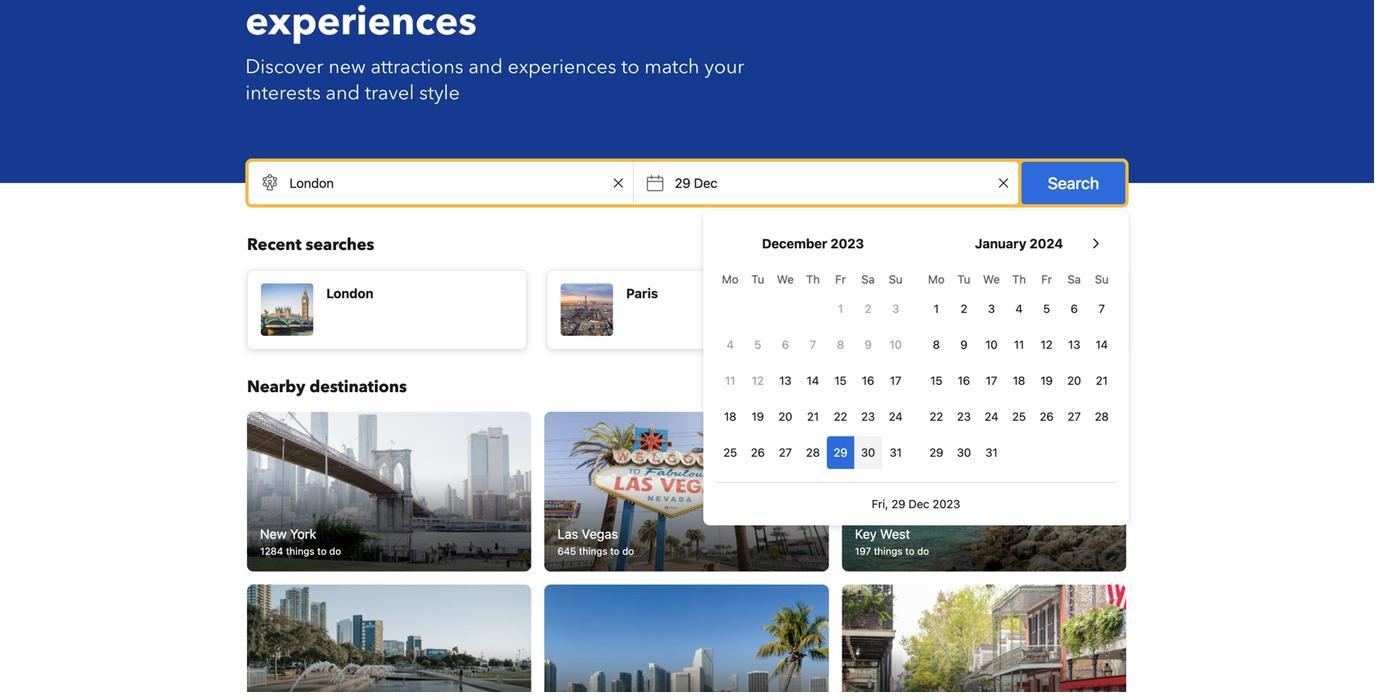 Task type: locate. For each thing, give the bounding box(es) containing it.
0 horizontal spatial 15
[[835, 374, 847, 388]]

30 inside 'checkbox'
[[861, 446, 875, 460]]

1 horizontal spatial 20
[[1068, 374, 1081, 388]]

28 inside option
[[806, 446, 820, 460]]

22 left 23 checkbox
[[930, 410, 943, 424]]

1 horizontal spatial 5
[[1043, 302, 1050, 316]]

0 horizontal spatial 30
[[861, 446, 875, 460]]

1 16 from the left
[[862, 374, 875, 388]]

31 right 30 'checkbox'
[[890, 446, 902, 460]]

1 horizontal spatial 26
[[1040, 410, 1054, 424]]

0 horizontal spatial 24
[[889, 410, 903, 424]]

do inside las vegas 645 things to do
[[622, 546, 634, 558]]

10 right the 9 checkbox
[[986, 338, 998, 352]]

16 for 16 december 2023 option
[[862, 374, 875, 388]]

14 right 13 december 2023 option
[[807, 374, 819, 388]]

things down west
[[874, 546, 903, 558]]

1 vertical spatial 7
[[810, 338, 816, 352]]

interests
[[245, 80, 321, 107]]

1 tu from the left
[[752, 273, 764, 286]]

discover new attractions and experiences to match your interests and travel style
[[245, 54, 745, 107]]

25 inside checkbox
[[1012, 410, 1026, 424]]

fr
[[835, 273, 846, 286], [1042, 273, 1052, 286]]

0 vertical spatial 21
[[1096, 374, 1108, 388]]

0 horizontal spatial tu
[[752, 273, 764, 286]]

24 right 23 checkbox
[[985, 410, 999, 424]]

10 January 2024 checkbox
[[978, 329, 1006, 362]]

2 31 from the left
[[986, 446, 998, 460]]

1 vertical spatial 6
[[782, 338, 789, 352]]

11
[[1014, 338, 1025, 352], [725, 374, 736, 388]]

2 January 2024 checkbox
[[950, 293, 978, 326]]

1 sa from the left
[[862, 273, 875, 286]]

26 January 2024 checkbox
[[1033, 401, 1061, 434]]

28 January 2024 checkbox
[[1088, 401, 1116, 434]]

26
[[1040, 410, 1054, 424], [751, 446, 765, 460]]

19 January 2024 checkbox
[[1033, 365, 1061, 398]]

4 for 4 december 2023 option
[[727, 338, 734, 352]]

15 right 14 december 2023 option
[[835, 374, 847, 388]]

0 horizontal spatial 19
[[752, 410, 764, 424]]

2 1 from the left
[[934, 302, 939, 316]]

1 horizontal spatial 7
[[1099, 302, 1105, 316]]

27
[[1068, 410, 1081, 424], [779, 446, 792, 460]]

0 horizontal spatial 3
[[892, 302, 899, 316]]

7 for 7 december 2023 option
[[810, 338, 816, 352]]

to inside 'key west 197 things to do'
[[905, 546, 915, 558]]

fri, 29 dec 2023
[[872, 498, 961, 511]]

30 inside 'checkbox'
[[957, 446, 971, 460]]

25 inside checkbox
[[724, 446, 737, 460]]

1 31 from the left
[[890, 446, 902, 460]]

2 sa from the left
[[1068, 273, 1081, 286]]

match
[[645, 54, 700, 81]]

2 24 from the left
[[985, 410, 999, 424]]

0 horizontal spatial 9
[[865, 338, 872, 352]]

3 December 2023 checkbox
[[882, 293, 910, 326]]

8 right 7 december 2023 option
[[837, 338, 844, 352]]

11 for 11 january 2024 option
[[1014, 338, 1025, 352]]

we for december
[[777, 273, 794, 286]]

21
[[1096, 374, 1108, 388], [807, 410, 819, 424]]

1 horizontal spatial 21
[[1096, 374, 1108, 388]]

0 horizontal spatial and
[[326, 80, 360, 107]]

to left match
[[621, 54, 640, 81]]

new york image
[[247, 412, 531, 572]]

14 December 2023 checkbox
[[799, 365, 827, 398]]

mo up 4 december 2023 option
[[722, 273, 739, 286]]

27 January 2024 checkbox
[[1061, 401, 1088, 434]]

su up 7 option
[[1095, 273, 1109, 286]]

1 for december
[[838, 302, 843, 316]]

0 horizontal spatial 2023
[[831, 236, 864, 252]]

0 horizontal spatial 18
[[724, 410, 737, 424]]

0 horizontal spatial things
[[286, 546, 315, 558]]

0 horizontal spatial su
[[889, 273, 903, 286]]

grid
[[717, 263, 910, 470], [923, 263, 1116, 470]]

0 horizontal spatial fr
[[835, 273, 846, 286]]

2 mo from the left
[[928, 273, 945, 286]]

20 right "19" checkbox at the bottom right of page
[[1068, 374, 1081, 388]]

things inside las vegas 645 things to do
[[579, 546, 608, 558]]

2 10 from the left
[[986, 338, 998, 352]]

1 horizontal spatial 14
[[1096, 338, 1108, 352]]

31
[[890, 446, 902, 460], [986, 446, 998, 460]]

0 horizontal spatial 6
[[782, 338, 789, 352]]

1 23 from the left
[[861, 410, 875, 424]]

things for vegas
[[579, 546, 608, 558]]

26 for 26 checkbox
[[1040, 410, 1054, 424]]

30 December 2023 checkbox
[[855, 437, 882, 470]]

1 things from the left
[[286, 546, 315, 558]]

12 left 13 option
[[1041, 338, 1053, 352]]

key
[[855, 527, 877, 543]]

do right 645
[[622, 546, 634, 558]]

20 January 2024 checkbox
[[1061, 365, 1088, 398]]

19 right 18 option
[[752, 410, 764, 424]]

we
[[777, 273, 794, 286], [983, 273, 1000, 286]]

2 16 from the left
[[958, 374, 970, 388]]

to
[[621, 54, 640, 81], [317, 546, 327, 558], [610, 546, 620, 558], [905, 546, 915, 558]]

4 right 3 option
[[1016, 302, 1023, 316]]

14 right 13 option
[[1096, 338, 1108, 352]]

0 horizontal spatial 11
[[725, 374, 736, 388]]

14
[[1096, 338, 1108, 352], [807, 374, 819, 388]]

8 January 2024 checkbox
[[923, 329, 950, 362]]

1 horizontal spatial 30
[[957, 446, 971, 460]]

1 3 from the left
[[892, 302, 899, 316]]

6 inside option
[[1071, 302, 1078, 316]]

0 horizontal spatial 14
[[807, 374, 819, 388]]

14 for 14 january 2024 checkbox
[[1096, 338, 1108, 352]]

2 for december 2023
[[865, 302, 872, 316]]

4 inside option
[[727, 338, 734, 352]]

2 inside checkbox
[[865, 302, 872, 316]]

things down york
[[286, 546, 315, 558]]

1 30 from the left
[[861, 446, 875, 460]]

1 grid from the left
[[717, 263, 910, 470]]

10
[[890, 338, 902, 352], [986, 338, 998, 352]]

31 inside 'checkbox'
[[890, 446, 902, 460]]

1 mo from the left
[[722, 273, 739, 286]]

0 vertical spatial 20
[[1068, 374, 1081, 388]]

1 22 from the left
[[834, 410, 848, 424]]

2023 down 29 checkbox
[[933, 498, 961, 511]]

0 horizontal spatial 1
[[838, 302, 843, 316]]

10 right 9 december 2023 checkbox
[[890, 338, 902, 352]]

2 23 from the left
[[957, 410, 971, 424]]

5 right 4 checkbox
[[1043, 302, 1050, 316]]

21 right 20 checkbox
[[1096, 374, 1108, 388]]

24 for 24 december 2023 option
[[889, 410, 903, 424]]

2024
[[1030, 236, 1063, 252]]

1 horizontal spatial 13
[[1068, 338, 1081, 352]]

17 inside checkbox
[[986, 374, 998, 388]]

sa up 2 checkbox at the right of page
[[862, 273, 875, 286]]

21 for "21" option
[[807, 410, 819, 424]]

13
[[1068, 338, 1081, 352], [779, 374, 792, 388]]

23
[[861, 410, 875, 424], [957, 410, 971, 424]]

6 January 2024 checkbox
[[1061, 293, 1088, 326]]

1 vertical spatial 5
[[755, 338, 762, 352]]

5
[[1043, 302, 1050, 316], [755, 338, 762, 352]]

8 for 8 december 2023 option
[[837, 338, 844, 352]]

3
[[892, 302, 899, 316], [988, 302, 995, 316]]

1 horizontal spatial tu
[[958, 273, 971, 286]]

18 left 19 checkbox
[[724, 410, 737, 424]]

1 horizontal spatial 23
[[957, 410, 971, 424]]

11 right 10 january 2024 option
[[1014, 338, 1025, 352]]

sa
[[862, 273, 875, 286], [1068, 273, 1081, 286]]

22 inside option
[[834, 410, 848, 424]]

san diego image
[[247, 585, 531, 693]]

2 inside option
[[961, 302, 968, 316]]

do inside 'key west 197 things to do'
[[918, 546, 929, 558]]

6 inside checkbox
[[782, 338, 789, 352]]

9 December 2023 checkbox
[[855, 329, 882, 362]]

24 right "23" checkbox
[[889, 410, 903, 424]]

december 2023
[[762, 236, 864, 252]]

0 horizontal spatial 16
[[862, 374, 875, 388]]

19 for 19 checkbox
[[752, 410, 764, 424]]

su up 3 option
[[889, 273, 903, 286]]

9 right 8 option
[[961, 338, 968, 352]]

1284
[[260, 546, 283, 558]]

12 for 12 option
[[752, 374, 764, 388]]

29 January 2024 checkbox
[[923, 437, 950, 470]]

1
[[838, 302, 843, 316], [934, 302, 939, 316]]

tu up 2 january 2024 option
[[958, 273, 971, 286]]

do for york
[[329, 546, 341, 558]]

8
[[837, 338, 844, 352], [933, 338, 940, 352]]

13 December 2023 checkbox
[[772, 365, 799, 398]]

22 December 2023 checkbox
[[827, 401, 855, 434]]

19 inside "19" checkbox
[[1041, 374, 1053, 388]]

sa for 2023
[[862, 273, 875, 286]]

5 right 4 december 2023 option
[[755, 338, 762, 352]]

1 horizontal spatial 16
[[958, 374, 970, 388]]

1 January 2024 checkbox
[[923, 293, 950, 326]]

23 for 23 checkbox
[[957, 410, 971, 424]]

2 9 from the left
[[961, 338, 968, 352]]

mo
[[722, 273, 739, 286], [928, 273, 945, 286]]

2 17 from the left
[[986, 374, 998, 388]]

2 horizontal spatial do
[[918, 546, 929, 558]]

14 inside checkbox
[[1096, 338, 1108, 352]]

dec
[[694, 175, 718, 191], [909, 498, 930, 511]]

to down vegas
[[610, 546, 620, 558]]

0 vertical spatial 5
[[1043, 302, 1050, 316]]

1 vertical spatial 2023
[[933, 498, 961, 511]]

1 vertical spatial 13
[[779, 374, 792, 388]]

20 for 20 checkbox
[[1068, 374, 1081, 388]]

18 inside 'option'
[[1013, 374, 1026, 388]]

4
[[1016, 302, 1023, 316], [727, 338, 734, 352]]

do down fri, 29 dec 2023
[[918, 546, 929, 558]]

1 vertical spatial 28
[[806, 446, 820, 460]]

24 inside checkbox
[[985, 410, 999, 424]]

2 30 from the left
[[957, 446, 971, 460]]

31 December 2023 checkbox
[[882, 437, 910, 470]]

16 right 15 checkbox
[[862, 374, 875, 388]]

20 right 19 checkbox
[[779, 410, 793, 424]]

24
[[889, 410, 903, 424], [985, 410, 999, 424]]

1 horizontal spatial 3
[[988, 302, 995, 316]]

23 inside checkbox
[[861, 410, 875, 424]]

0 horizontal spatial 17
[[890, 374, 902, 388]]

7 left 8 december 2023 option
[[810, 338, 816, 352]]

th up 4 checkbox
[[1012, 273, 1026, 286]]

12 for 12 january 2024 option
[[1041, 338, 1053, 352]]

17 right 16 december 2023 option
[[890, 374, 902, 388]]

25 left 26 december 2023 'option'
[[724, 446, 737, 460]]

18 inside option
[[724, 410, 737, 424]]

we down the december
[[777, 273, 794, 286]]

to inside new york 1284 things to do
[[317, 546, 327, 558]]

12 right 11 checkbox
[[752, 374, 764, 388]]

9
[[865, 338, 872, 352], [961, 338, 968, 352]]

1 vertical spatial 25
[[724, 446, 737, 460]]

25 for 25 checkbox
[[724, 446, 737, 460]]

12
[[1041, 338, 1053, 352], [752, 374, 764, 388]]

1 vertical spatial 20
[[779, 410, 793, 424]]

25 January 2024 checkbox
[[1006, 401, 1033, 434]]

13 for 13 option
[[1068, 338, 1081, 352]]

1 vertical spatial dec
[[909, 498, 930, 511]]

1 do from the left
[[329, 546, 341, 558]]

1 24 from the left
[[889, 410, 903, 424]]

23 inside 23 checkbox
[[957, 410, 971, 424]]

645
[[558, 546, 576, 558]]

29
[[675, 175, 691, 191], [834, 446, 848, 460], [930, 446, 944, 460], [892, 498, 906, 511]]

28 right the 27 december 2023 option
[[806, 446, 820, 460]]

20 for 20 december 2023 checkbox
[[779, 410, 793, 424]]

0 vertical spatial 26
[[1040, 410, 1054, 424]]

22 right "21" option
[[834, 410, 848, 424]]

6 right 5 december 2023 checkbox
[[782, 338, 789, 352]]

1 8 from the left
[[837, 338, 844, 352]]

17 inside checkbox
[[890, 374, 902, 388]]

0 horizontal spatial dec
[[694, 175, 718, 191]]

29 inside checkbox
[[930, 446, 944, 460]]

0 horizontal spatial 22
[[834, 410, 848, 424]]

0 vertical spatial 14
[[1096, 338, 1108, 352]]

0 horizontal spatial 8
[[837, 338, 844, 352]]

0 horizontal spatial 7
[[810, 338, 816, 352]]

things down vegas
[[579, 546, 608, 558]]

4 left 5 december 2023 checkbox
[[727, 338, 734, 352]]

0 horizontal spatial 23
[[861, 410, 875, 424]]

0 horizontal spatial 4
[[727, 338, 734, 352]]

0 vertical spatial 13
[[1068, 338, 1081, 352]]

and
[[469, 54, 503, 81], [326, 80, 360, 107]]

0 horizontal spatial 5
[[755, 338, 762, 352]]

21 December 2023 checkbox
[[799, 401, 827, 434]]

to inside las vegas 645 things to do
[[610, 546, 620, 558]]

20 December 2023 checkbox
[[772, 401, 799, 434]]

1 vertical spatial 18
[[724, 410, 737, 424]]

10 December 2023 checkbox
[[882, 329, 910, 362]]

new orleans image
[[842, 585, 1126, 693]]

1 17 from the left
[[890, 374, 902, 388]]

28 for 28 checkbox
[[1095, 410, 1109, 424]]

21 right 20 december 2023 checkbox
[[807, 410, 819, 424]]

2 for january 2024
[[961, 302, 968, 316]]

17 left the 18 january 2024 'option'
[[986, 374, 998, 388]]

8 inside option
[[837, 338, 844, 352]]

0 vertical spatial 11
[[1014, 338, 1025, 352]]

14 inside option
[[807, 374, 819, 388]]

13 right 12 option
[[779, 374, 792, 388]]

3 right 2 january 2024 option
[[988, 302, 995, 316]]

20 inside checkbox
[[1068, 374, 1081, 388]]

11 left 12 option
[[725, 374, 736, 388]]

28 inside checkbox
[[1095, 410, 1109, 424]]

su for 2024
[[1095, 273, 1109, 286]]

we up 3 option
[[983, 273, 1000, 286]]

31 inside option
[[986, 446, 998, 460]]

2 grid from the left
[[923, 263, 1116, 470]]

2
[[865, 302, 872, 316], [961, 302, 968, 316]]

th for january
[[1012, 273, 1026, 286]]

1 2 from the left
[[865, 302, 872, 316]]

11 inside checkbox
[[725, 374, 736, 388]]

1 vertical spatial 4
[[727, 338, 734, 352]]

1 su from the left
[[889, 273, 903, 286]]

22 for 22 checkbox
[[930, 410, 943, 424]]

1 10 from the left
[[890, 338, 902, 352]]

2 2 from the left
[[961, 302, 968, 316]]

do
[[329, 546, 341, 558], [622, 546, 634, 558], [918, 546, 929, 558]]

24 December 2023 checkbox
[[882, 401, 910, 434]]

1 vertical spatial 11
[[725, 374, 736, 388]]

0 vertical spatial 7
[[1099, 302, 1105, 316]]

1 horizontal spatial mo
[[928, 273, 945, 286]]

31 right 30 january 2024 'checkbox'
[[986, 446, 998, 460]]

30 for 30 january 2024 'checkbox'
[[957, 446, 971, 460]]

1 vertical spatial 21
[[807, 410, 819, 424]]

0 horizontal spatial do
[[329, 546, 341, 558]]

10 for 10 december 2023 checkbox
[[890, 338, 902, 352]]

24 for 24 checkbox
[[985, 410, 999, 424]]

27 for the 27 december 2023 option
[[779, 446, 792, 460]]

9 for the 9 checkbox
[[961, 338, 968, 352]]

2 tu from the left
[[958, 273, 971, 286]]

27 right 26 december 2023 'option'
[[779, 446, 792, 460]]

0 horizontal spatial 10
[[890, 338, 902, 352]]

3 inside option
[[892, 302, 899, 316]]

su
[[889, 273, 903, 286], [1095, 273, 1109, 286]]

new
[[260, 527, 287, 543]]

th down december 2023
[[806, 273, 820, 286]]

30 right 29 checkbox
[[957, 446, 971, 460]]

15 for 15 checkbox
[[835, 374, 847, 388]]

10 inside 10 december 2023 checkbox
[[890, 338, 902, 352]]

1 horizontal spatial 11
[[1014, 338, 1025, 352]]

31 January 2024 checkbox
[[978, 437, 1006, 470]]

11 January 2024 checkbox
[[1006, 329, 1033, 362]]

1 9 from the left
[[865, 338, 872, 352]]

0 vertical spatial 6
[[1071, 302, 1078, 316]]

11 inside option
[[1014, 338, 1025, 352]]

1 vertical spatial 19
[[752, 410, 764, 424]]

las vegas image
[[545, 412, 829, 572]]

19
[[1041, 374, 1053, 388], [752, 410, 764, 424]]

29 inside option
[[834, 446, 848, 460]]

things
[[286, 546, 315, 558], [579, 546, 608, 558], [874, 546, 903, 558]]

2 su from the left
[[1095, 273, 1109, 286]]

recent searches
[[247, 234, 374, 256]]

destinations
[[310, 376, 407, 399]]

1 horizontal spatial 4
[[1016, 302, 1023, 316]]

17
[[890, 374, 902, 388], [986, 374, 998, 388]]

nearby
[[247, 376, 305, 399]]

nearby destinations
[[247, 376, 407, 399]]

1 vertical spatial 26
[[751, 446, 765, 460]]

to down west
[[905, 546, 915, 558]]

28
[[1095, 410, 1109, 424], [806, 446, 820, 460]]

18
[[1013, 374, 1026, 388], [724, 410, 737, 424]]

0 horizontal spatial sa
[[862, 273, 875, 286]]

18 for the 18 january 2024 'option'
[[1013, 374, 1026, 388]]

1 horizontal spatial 28
[[1095, 410, 1109, 424]]

1 horizontal spatial 17
[[986, 374, 998, 388]]

2023 right the december
[[831, 236, 864, 252]]

1 vertical spatial 27
[[779, 446, 792, 460]]

0 horizontal spatial 21
[[807, 410, 819, 424]]

13 right 12 january 2024 option
[[1068, 338, 1081, 352]]

25
[[1012, 410, 1026, 424], [724, 446, 737, 460]]

3 right 2 checkbox at the right of page
[[892, 302, 899, 316]]

16 right 15 checkbox at the bottom right of page
[[958, 374, 970, 388]]

1 we from the left
[[777, 273, 794, 286]]

10 inside 10 january 2024 option
[[986, 338, 998, 352]]

recent
[[247, 234, 302, 256]]

25 left 26 checkbox
[[1012, 410, 1026, 424]]

0 horizontal spatial 25
[[724, 446, 737, 460]]

26 inside 'option'
[[751, 446, 765, 460]]

15
[[835, 374, 847, 388], [931, 374, 943, 388]]

3 inside option
[[988, 302, 995, 316]]

22
[[834, 410, 848, 424], [930, 410, 943, 424]]

th for december
[[806, 273, 820, 286]]

1 horizontal spatial 9
[[961, 338, 968, 352]]

to inside discover new attractions and experiences to match your interests and travel style
[[621, 54, 640, 81]]

paris link
[[547, 270, 827, 350]]

1 horizontal spatial things
[[579, 546, 608, 558]]

0 vertical spatial 4
[[1016, 302, 1023, 316]]

18 right 17 january 2024 checkbox
[[1013, 374, 1026, 388]]

1 horizontal spatial 31
[[986, 446, 998, 460]]

7
[[1099, 302, 1105, 316], [810, 338, 816, 352]]

things inside 'key west 197 things to do'
[[874, 546, 903, 558]]

17 December 2023 checkbox
[[882, 365, 910, 398]]

1 fr from the left
[[835, 273, 846, 286]]

3 do from the left
[[918, 546, 929, 558]]

th
[[806, 273, 820, 286], [1012, 273, 1026, 286]]

15 left the 16 option
[[931, 374, 943, 388]]

1 horizontal spatial 22
[[930, 410, 943, 424]]

sa up 6 january 2024 option
[[1068, 273, 1081, 286]]

0 vertical spatial 25
[[1012, 410, 1026, 424]]

2 fr from the left
[[1042, 273, 1052, 286]]

26 inside checkbox
[[1040, 410, 1054, 424]]

7 right 6 january 2024 option
[[1099, 302, 1105, 316]]

do right 1284
[[329, 546, 341, 558]]

2 15 from the left
[[931, 374, 943, 388]]

23 right 22 option
[[861, 410, 875, 424]]

28 right 27 january 2024 option
[[1095, 410, 1109, 424]]

tu down the december
[[752, 273, 764, 286]]

0 horizontal spatial 13
[[779, 374, 792, 388]]

19 right the 18 january 2024 'option'
[[1041, 374, 1053, 388]]

to right 1284
[[317, 546, 327, 558]]

23 left 24 checkbox
[[957, 410, 971, 424]]

1 December 2023 checkbox
[[827, 293, 855, 326]]

2 3 from the left
[[988, 302, 995, 316]]

2 22 from the left
[[930, 410, 943, 424]]

tu
[[752, 273, 764, 286], [958, 273, 971, 286]]

15 for 15 checkbox at the bottom right of page
[[931, 374, 943, 388]]

0 vertical spatial 27
[[1068, 410, 1081, 424]]

16
[[862, 374, 875, 388], [958, 374, 970, 388]]

do for west
[[918, 546, 929, 558]]

and left travel on the top left of the page
[[326, 80, 360, 107]]

19 inside 19 checkbox
[[752, 410, 764, 424]]

0 vertical spatial 28
[[1095, 410, 1109, 424]]

2 8 from the left
[[933, 338, 940, 352]]

1 horizontal spatial 10
[[986, 338, 998, 352]]

8 inside option
[[933, 338, 940, 352]]

2 do from the left
[[622, 546, 634, 558]]

5 January 2024 checkbox
[[1033, 293, 1061, 326]]

1 horizontal spatial su
[[1095, 273, 1109, 286]]

30
[[861, 446, 875, 460], [957, 446, 971, 460]]

28 December 2023 checkbox
[[799, 437, 827, 470]]

2 we from the left
[[983, 273, 1000, 286]]

1 left 2 january 2024 option
[[934, 302, 939, 316]]

1 vertical spatial 14
[[807, 374, 819, 388]]

17 for 17 december 2023 checkbox
[[890, 374, 902, 388]]

2 horizontal spatial things
[[874, 546, 903, 558]]

1 1 from the left
[[838, 302, 843, 316]]

fr for 2023
[[835, 273, 846, 286]]

25 December 2023 checkbox
[[717, 437, 744, 470]]

29 dec
[[675, 175, 718, 191]]

1 th from the left
[[806, 273, 820, 286]]

8 left the 9 checkbox
[[933, 338, 940, 352]]

26 right 25 checkbox in the right of the page
[[1040, 410, 1054, 424]]

fr up "1" option
[[835, 273, 846, 286]]

6
[[1071, 302, 1078, 316], [782, 338, 789, 352]]

12 January 2024 checkbox
[[1033, 329, 1061, 362]]

2 things from the left
[[579, 546, 608, 558]]

27 right 26 checkbox
[[1068, 410, 1081, 424]]

30 right '29' option
[[861, 446, 875, 460]]

27 for 27 january 2024 option
[[1068, 410, 1081, 424]]

24 inside option
[[889, 410, 903, 424]]

1 horizontal spatial dec
[[909, 498, 930, 511]]

0 horizontal spatial 31
[[890, 446, 902, 460]]

15 December 2023 checkbox
[[827, 365, 855, 398]]

22 inside checkbox
[[930, 410, 943, 424]]

fr up 5 checkbox
[[1042, 273, 1052, 286]]

26 right 25 checkbox
[[751, 446, 765, 460]]

4 inside checkbox
[[1016, 302, 1023, 316]]

1 horizontal spatial sa
[[1068, 273, 1081, 286]]

1 horizontal spatial 8
[[933, 338, 940, 352]]

do inside new york 1284 things to do
[[329, 546, 341, 558]]

2 th from the left
[[1012, 273, 1026, 286]]

6 right 5 checkbox
[[1071, 302, 1078, 316]]

things inside new york 1284 things to do
[[286, 546, 315, 558]]

26 for 26 december 2023 'option'
[[751, 446, 765, 460]]

0 vertical spatial 19
[[1041, 374, 1053, 388]]

20
[[1068, 374, 1081, 388], [779, 410, 793, 424]]

0 horizontal spatial we
[[777, 273, 794, 286]]

15 January 2024 checkbox
[[923, 365, 950, 398]]

0 horizontal spatial 26
[[751, 446, 765, 460]]

9 right 8 december 2023 option
[[865, 338, 872, 352]]

1 15 from the left
[[835, 374, 847, 388]]

0 horizontal spatial 28
[[806, 446, 820, 460]]

1 horizontal spatial 1
[[934, 302, 939, 316]]

0 vertical spatial 12
[[1041, 338, 1053, 352]]

8 for 8 option
[[933, 338, 940, 352]]

31 for 31 'checkbox'
[[890, 446, 902, 460]]

3 things from the left
[[874, 546, 903, 558]]

mo up "1" option
[[928, 273, 945, 286]]

31 for 31 option
[[986, 446, 998, 460]]

1 left 2 checkbox at the right of page
[[838, 302, 843, 316]]

and right style
[[469, 54, 503, 81]]

2023
[[831, 236, 864, 252], [933, 498, 961, 511]]

20 inside checkbox
[[779, 410, 793, 424]]



Task type: vqa. For each thing, say whether or not it's contained in the screenshot.
leftmost 27
yes



Task type: describe. For each thing, give the bounding box(es) containing it.
las
[[558, 527, 578, 543]]

30 January 2024 checkbox
[[950, 437, 978, 470]]

york
[[290, 527, 316, 543]]

197
[[855, 546, 871, 558]]

27 December 2023 checkbox
[[772, 437, 799, 470]]

6 for 6 january 2024 option
[[1071, 302, 1078, 316]]

18 for 18 option
[[724, 410, 737, 424]]

6 for 6 december 2023 checkbox
[[782, 338, 789, 352]]

0 vertical spatial dec
[[694, 175, 718, 191]]

new york 1284 things to do
[[260, 527, 341, 558]]

5 December 2023 checkbox
[[744, 329, 772, 362]]

tu for december
[[752, 273, 764, 286]]

14 for 14 december 2023 option
[[807, 374, 819, 388]]

mo for december
[[722, 273, 739, 286]]

12 December 2023 checkbox
[[744, 365, 772, 398]]

key west image
[[842, 412, 1126, 572]]

we for january
[[983, 273, 1000, 286]]

3 for december 2023
[[892, 302, 899, 316]]

su for 2023
[[889, 273, 903, 286]]

west
[[880, 527, 910, 543]]

to for key west
[[905, 546, 915, 558]]

january
[[975, 236, 1027, 252]]

Where are you going? search field
[[249, 162, 633, 205]]

6 December 2023 checkbox
[[772, 329, 799, 362]]

9 January 2024 checkbox
[[950, 329, 978, 362]]

19 for "19" checkbox at the bottom right of page
[[1041, 374, 1053, 388]]

things for west
[[874, 546, 903, 558]]

4 for 4 checkbox
[[1016, 302, 1023, 316]]

23 for "23" checkbox
[[861, 410, 875, 424]]

29 cell
[[827, 434, 855, 470]]

7 December 2023 checkbox
[[799, 329, 827, 362]]

7 January 2024 checkbox
[[1088, 293, 1116, 326]]

do for vegas
[[622, 546, 634, 558]]

22 January 2024 checkbox
[[923, 401, 950, 434]]

mo for january
[[928, 273, 945, 286]]

9 for 9 december 2023 checkbox
[[865, 338, 872, 352]]

21 for 21 option
[[1096, 374, 1108, 388]]

style
[[419, 80, 460, 107]]

key west 197 things to do
[[855, 527, 929, 558]]

december
[[762, 236, 828, 252]]

sa for 2024
[[1068, 273, 1081, 286]]

miami image
[[545, 585, 829, 693]]

things for york
[[286, 546, 315, 558]]

13 for 13 december 2023 option
[[779, 374, 792, 388]]

13 January 2024 checkbox
[[1061, 329, 1088, 362]]

las vegas 645 things to do
[[558, 527, 634, 558]]

3 for january 2024
[[988, 302, 995, 316]]

1 for january
[[934, 302, 939, 316]]

5 for 5 checkbox
[[1043, 302, 1050, 316]]

paris
[[626, 286, 658, 301]]

21 January 2024 checkbox
[[1088, 365, 1116, 398]]

attractions
[[371, 54, 464, 81]]

18 December 2023 checkbox
[[717, 401, 744, 434]]

16 December 2023 checkbox
[[855, 365, 882, 398]]

19 December 2023 checkbox
[[744, 401, 772, 434]]

18 January 2024 checkbox
[[1006, 365, 1033, 398]]

london
[[326, 286, 374, 301]]

23 December 2023 checkbox
[[855, 401, 882, 434]]

24 January 2024 checkbox
[[978, 401, 1006, 434]]

3 January 2024 checkbox
[[978, 293, 1006, 326]]

22 for 22 option
[[834, 410, 848, 424]]

fr for 2024
[[1042, 273, 1052, 286]]

4 December 2023 checkbox
[[717, 329, 744, 362]]

17 January 2024 checkbox
[[978, 365, 1006, 398]]

10 for 10 january 2024 option
[[986, 338, 998, 352]]

tu for january
[[958, 273, 971, 286]]

8 December 2023 checkbox
[[827, 329, 855, 362]]

your
[[705, 54, 745, 81]]

17 for 17 january 2024 checkbox
[[986, 374, 998, 388]]

16 for the 16 option
[[958, 374, 970, 388]]

grid for january
[[923, 263, 1116, 470]]

searches
[[306, 234, 374, 256]]

january 2024
[[975, 236, 1063, 252]]

vegas
[[582, 527, 618, 543]]

to for las vegas
[[610, 546, 620, 558]]

30 for 30 'checkbox'
[[861, 446, 875, 460]]

14 January 2024 checkbox
[[1088, 329, 1116, 362]]

11 December 2023 checkbox
[[717, 365, 744, 398]]

5 for 5 december 2023 checkbox
[[755, 338, 762, 352]]

4 January 2024 checkbox
[[1006, 293, 1033, 326]]

new
[[329, 54, 366, 81]]

grid for december
[[717, 263, 910, 470]]

experiences
[[508, 54, 617, 81]]

23 January 2024 checkbox
[[950, 401, 978, 434]]

london link
[[247, 270, 527, 350]]

1 horizontal spatial 2023
[[933, 498, 961, 511]]

26 December 2023 checkbox
[[744, 437, 772, 470]]

11 for 11 checkbox
[[725, 374, 736, 388]]

search
[[1048, 173, 1100, 193]]

25 for 25 checkbox in the right of the page
[[1012, 410, 1026, 424]]

discover
[[245, 54, 324, 81]]

7 for 7 option
[[1099, 302, 1105, 316]]

0 vertical spatial 2023
[[831, 236, 864, 252]]

search button
[[1022, 162, 1126, 205]]

28 for 28 option
[[806, 446, 820, 460]]

29 December 2023 checkbox
[[827, 437, 855, 470]]

2 December 2023 checkbox
[[855, 293, 882, 326]]

16 January 2024 checkbox
[[950, 365, 978, 398]]

1 horizontal spatial and
[[469, 54, 503, 81]]

travel
[[365, 80, 414, 107]]

fri,
[[872, 498, 889, 511]]

to for new york
[[317, 546, 327, 558]]



